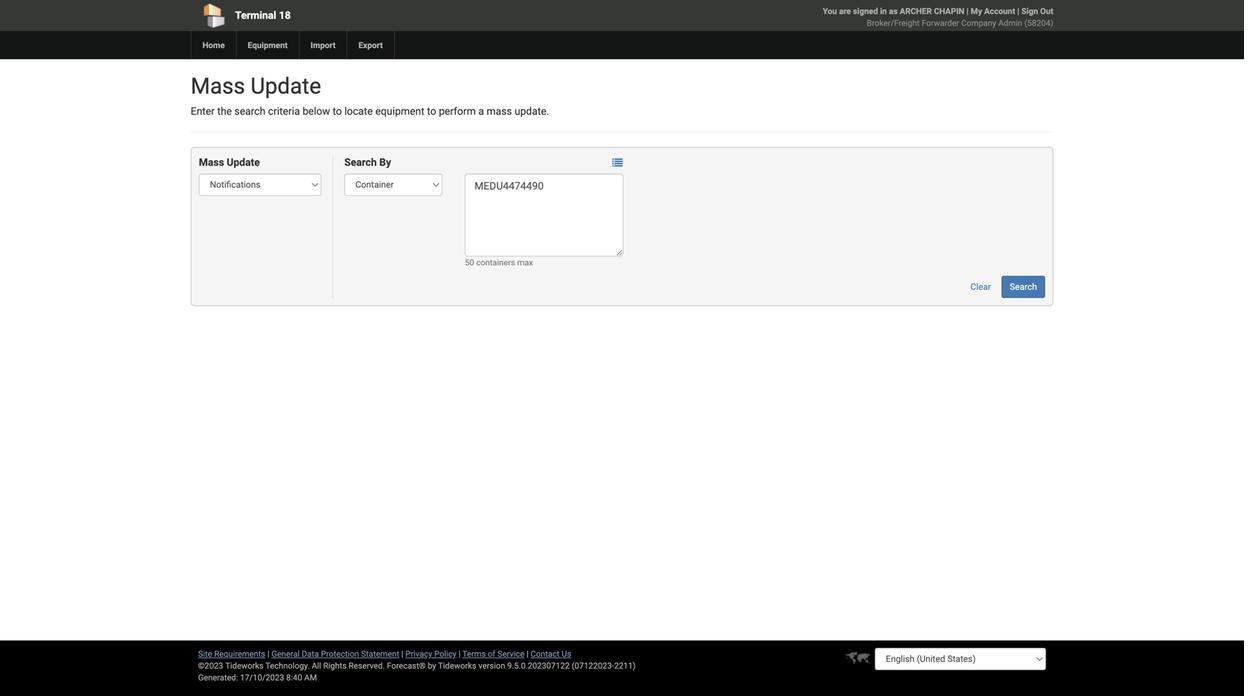 Task type: locate. For each thing, give the bounding box(es) containing it.
general
[[272, 650, 300, 659]]

rights
[[323, 661, 347, 671]]

locate
[[345, 105, 373, 117]]

a
[[479, 105, 484, 117]]

my
[[971, 6, 983, 16]]

generated:
[[198, 673, 238, 683]]

equipment
[[248, 40, 288, 50]]

sign out link
[[1022, 6, 1054, 16]]

| left sign
[[1018, 6, 1020, 16]]

mass down enter
[[199, 156, 224, 169]]

1 vertical spatial search
[[1011, 282, 1038, 292]]

company
[[962, 18, 997, 28]]

update for mass update
[[227, 156, 260, 169]]

to right 'below'
[[333, 105, 342, 117]]

signed
[[854, 6, 879, 16]]

containers
[[477, 258, 516, 267]]

search left by
[[345, 156, 377, 169]]

0 vertical spatial mass
[[191, 73, 245, 99]]

to
[[333, 105, 342, 117], [427, 105, 437, 117]]

1 vertical spatial update
[[227, 156, 260, 169]]

mass
[[487, 105, 512, 117]]

protection
[[321, 650, 359, 659]]

search by
[[345, 156, 391, 169]]

equipment link
[[236, 31, 299, 59]]

import
[[311, 40, 336, 50]]

1 to from the left
[[333, 105, 342, 117]]

perform
[[439, 105, 476, 117]]

18
[[279, 9, 291, 21]]

©2023 tideworks
[[198, 661, 264, 671]]

50 containers max
[[465, 258, 533, 267]]

account
[[985, 6, 1016, 16]]

search button
[[1002, 276, 1046, 298]]

search right clear
[[1011, 282, 1038, 292]]

in
[[881, 6, 888, 16]]

(58204)
[[1025, 18, 1054, 28]]

version
[[479, 661, 506, 671]]

update up criteria
[[251, 73, 321, 99]]

2211)
[[615, 661, 636, 671]]

data
[[302, 650, 319, 659]]

contact
[[531, 650, 560, 659]]

site requirements | general data protection statement | privacy policy | terms of service | contact us ©2023 tideworks technology. all rights reserved. forecast® by tideworks version 9.5.0.202307122 (07122023-2211) generated: 17/10/2023 8:40 am
[[198, 650, 636, 683]]

0 horizontal spatial search
[[345, 156, 377, 169]]

search
[[345, 156, 377, 169], [1011, 282, 1038, 292]]

0 vertical spatial update
[[251, 73, 321, 99]]

you
[[823, 6, 838, 16]]

search for search
[[1011, 282, 1038, 292]]

0 horizontal spatial to
[[333, 105, 342, 117]]

1 horizontal spatial to
[[427, 105, 437, 117]]

1 horizontal spatial search
[[1011, 282, 1038, 292]]

mass inside mass update enter the search criteria below to locate equipment to perform a mass update.
[[191, 73, 245, 99]]

mass
[[191, 73, 245, 99], [199, 156, 224, 169]]

broker/freight
[[867, 18, 920, 28]]

2 to from the left
[[427, 105, 437, 117]]

17/10/2023
[[240, 673, 284, 683]]

terms
[[463, 650, 486, 659]]

| left general
[[268, 650, 270, 659]]

all
[[312, 661, 321, 671]]

update
[[251, 73, 321, 99], [227, 156, 260, 169]]

clear
[[971, 282, 992, 292]]

mass up the
[[191, 73, 245, 99]]

reserved.
[[349, 661, 385, 671]]

0 vertical spatial search
[[345, 156, 377, 169]]

max
[[518, 258, 533, 267]]

mass update enter the search criteria below to locate equipment to perform a mass update.
[[191, 73, 550, 117]]

by
[[380, 156, 391, 169]]

my account link
[[971, 6, 1016, 16]]

1 vertical spatial mass
[[199, 156, 224, 169]]

|
[[967, 6, 969, 16], [1018, 6, 1020, 16], [268, 650, 270, 659], [402, 650, 404, 659], [459, 650, 461, 659], [527, 650, 529, 659]]

to left perform
[[427, 105, 437, 117]]

am
[[304, 673, 317, 683]]

show list image
[[613, 158, 623, 168]]

update inside mass update enter the search criteria below to locate equipment to perform a mass update.
[[251, 73, 321, 99]]

requirements
[[214, 650, 266, 659]]

search inside button
[[1011, 282, 1038, 292]]

| up the forecast®
[[402, 650, 404, 659]]

None text field
[[465, 174, 624, 257]]

update down search
[[227, 156, 260, 169]]

9.5.0.202307122
[[508, 661, 570, 671]]

below
[[303, 105, 330, 117]]

forecast®
[[387, 661, 426, 671]]

search
[[235, 105, 266, 117]]



Task type: describe. For each thing, give the bounding box(es) containing it.
terminal
[[235, 9, 277, 21]]

mass for mass update
[[199, 156, 224, 169]]

contact us link
[[531, 650, 572, 659]]

terminal 18
[[235, 9, 291, 21]]

you are signed in as archer chapin | my account | sign out broker/freight forwarder company admin (58204)
[[823, 6, 1054, 28]]

by
[[428, 661, 437, 671]]

update for mass update enter the search criteria below to locate equipment to perform a mass update.
[[251, 73, 321, 99]]

privacy policy link
[[406, 650, 457, 659]]

tideworks
[[438, 661, 477, 671]]

enter
[[191, 105, 215, 117]]

of
[[488, 650, 496, 659]]

| up tideworks
[[459, 650, 461, 659]]

site requirements link
[[198, 650, 266, 659]]

home link
[[191, 31, 236, 59]]

policy
[[435, 650, 457, 659]]

mass for mass update enter the search criteria below to locate equipment to perform a mass update.
[[191, 73, 245, 99]]

(07122023-
[[572, 661, 615, 671]]

search for search by
[[345, 156, 377, 169]]

| up 9.5.0.202307122
[[527, 650, 529, 659]]

forwarder
[[922, 18, 960, 28]]

general data protection statement link
[[272, 650, 400, 659]]

50
[[465, 258, 475, 267]]

technology.
[[266, 661, 310, 671]]

criteria
[[268, 105, 300, 117]]

mass update
[[199, 156, 260, 169]]

| left my
[[967, 6, 969, 16]]

terminal 18 link
[[191, 0, 538, 31]]

equipment
[[376, 105, 425, 117]]

terms of service link
[[463, 650, 525, 659]]

privacy
[[406, 650, 433, 659]]

are
[[840, 6, 852, 16]]

service
[[498, 650, 525, 659]]

8:40
[[286, 673, 302, 683]]

import link
[[299, 31, 347, 59]]

us
[[562, 650, 572, 659]]

chapin
[[935, 6, 965, 16]]

update.
[[515, 105, 550, 117]]

sign
[[1022, 6, 1039, 16]]

export link
[[347, 31, 394, 59]]

export
[[359, 40, 383, 50]]

out
[[1041, 6, 1054, 16]]

as
[[890, 6, 898, 16]]

admin
[[999, 18, 1023, 28]]

statement
[[361, 650, 400, 659]]

the
[[217, 105, 232, 117]]

home
[[203, 40, 225, 50]]

clear button
[[963, 276, 1000, 298]]

site
[[198, 650, 212, 659]]

archer
[[900, 6, 933, 16]]



Task type: vqa. For each thing, say whether or not it's contained in the screenshot.
Mass corresponding to Mass Update Enter the search criteria below to locate equipment to perform a mass update.
yes



